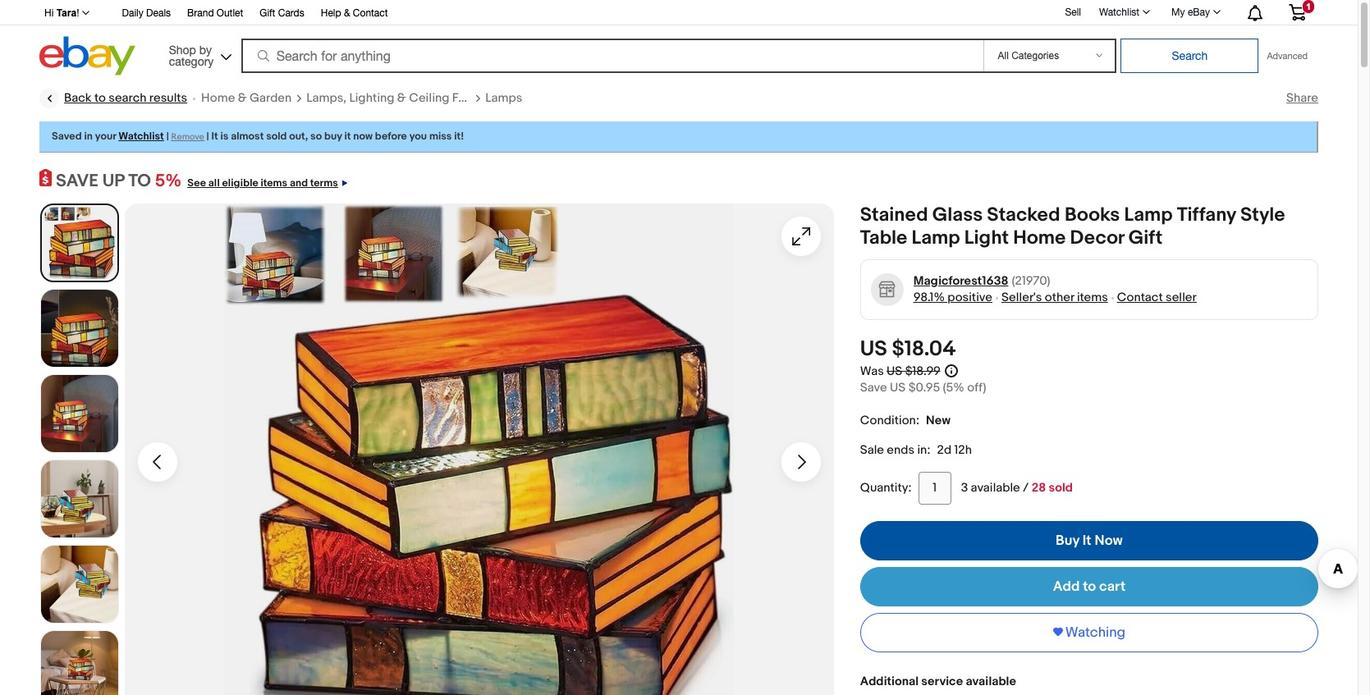 Task type: describe. For each thing, give the bounding box(es) containing it.
1 vertical spatial it
[[1083, 533, 1092, 549]]

decor
[[1071, 226, 1125, 249]]

daily deals link
[[122, 5, 171, 23]]

and
[[290, 177, 308, 190]]

almost
[[231, 130, 264, 143]]

1 | from the left
[[166, 130, 169, 143]]

eligible
[[222, 177, 258, 190]]

items inside see all eligible items and terms link
[[261, 177, 288, 190]]

hi tara !
[[44, 7, 79, 19]]

2d
[[938, 442, 952, 458]]

home inside 'link'
[[201, 90, 235, 106]]

1 horizontal spatial items
[[1078, 290, 1109, 305]]

brand
[[187, 7, 214, 19]]

saved in your watchlist | remove | it is almost sold out, so buy it now before you miss it!
[[52, 130, 464, 143]]

advanced link
[[1260, 39, 1317, 72]]

1 vertical spatial available
[[966, 674, 1017, 690]]

gift cards
[[260, 7, 305, 19]]

account navigation
[[35, 0, 1319, 25]]

magicforest1638
[[914, 273, 1009, 289]]

0 horizontal spatial watchlist
[[118, 130, 164, 143]]

share button
[[1287, 90, 1319, 106]]

remove button
[[171, 130, 204, 143]]

& for garden
[[238, 90, 247, 106]]

outlet
[[217, 7, 243, 19]]

ebay
[[1188, 7, 1211, 18]]

back
[[64, 90, 92, 106]]

add
[[1054, 579, 1080, 595]]

save
[[861, 380, 888, 396]]

daily
[[122, 7, 144, 19]]

my
[[1172, 7, 1186, 18]]

(5%
[[943, 380, 965, 396]]

1 horizontal spatial lamp
[[1125, 203, 1173, 226]]

buy
[[324, 130, 342, 143]]

terms
[[310, 177, 338, 190]]

condition:
[[861, 413, 920, 429]]

sale ends in: 2d 12h
[[861, 442, 972, 458]]

save
[[56, 171, 99, 192]]

sell link
[[1058, 6, 1089, 18]]

12h
[[955, 442, 972, 458]]

quantity:
[[861, 480, 912, 496]]

picture 5 of 8 image
[[41, 546, 118, 623]]

so
[[311, 130, 322, 143]]

(21970)
[[1012, 273, 1051, 289]]

sale
[[861, 442, 885, 458]]

you
[[410, 130, 427, 143]]

cards
[[278, 7, 305, 19]]

picture 6 of 8 image
[[41, 631, 118, 696]]

Search for anything text field
[[244, 40, 981, 71]]

us for save
[[890, 380, 906, 396]]

0 vertical spatial us
[[861, 337, 888, 362]]

tara
[[56, 7, 77, 19]]

5%
[[155, 171, 182, 192]]

98.1%
[[914, 290, 945, 305]]

1 vertical spatial contact
[[1118, 290, 1164, 305]]

home & garden
[[201, 90, 292, 106]]

lighting
[[349, 90, 395, 106]]

lamps, lighting & ceiling fans link
[[307, 90, 478, 107]]

cart
[[1100, 579, 1126, 595]]

stained
[[861, 203, 929, 226]]

watching button
[[861, 613, 1319, 653]]

contact inside help & contact link
[[353, 7, 388, 19]]

gift cards link
[[260, 5, 305, 23]]

shop
[[169, 43, 196, 56]]

1 horizontal spatial sold
[[1049, 480, 1073, 496]]

lamps,
[[307, 90, 347, 106]]

search
[[109, 90, 147, 106]]

was us $18.99
[[861, 364, 941, 379]]

!
[[77, 7, 79, 19]]

brand outlet link
[[187, 5, 243, 23]]

new
[[927, 413, 951, 429]]

$18.04
[[893, 337, 957, 362]]

is
[[220, 130, 229, 143]]

to for add
[[1084, 579, 1097, 595]]

category
[[169, 55, 214, 68]]

add to cart link
[[861, 567, 1319, 607]]

save up to 5%
[[56, 171, 182, 192]]

brand outlet
[[187, 7, 243, 19]]

my ebay link
[[1163, 2, 1229, 22]]

your
[[95, 130, 116, 143]]

$18.99
[[906, 364, 941, 379]]

us $18.04
[[861, 337, 957, 362]]

0 horizontal spatial lamp
[[912, 226, 961, 249]]

seller's
[[1002, 290, 1043, 305]]

shop by category button
[[162, 37, 235, 72]]

lamps
[[486, 90, 523, 106]]

seller
[[1166, 290, 1197, 305]]

& for contact
[[344, 7, 350, 19]]

1
[[1307, 2, 1312, 11]]

0 vertical spatial watchlist link
[[1091, 2, 1158, 22]]



Task type: vqa. For each thing, say whether or not it's contained in the screenshot.
rightmost $24.99
no



Task type: locate. For each thing, give the bounding box(es) containing it.
lamps link
[[486, 90, 523, 107]]

magicforest1638 (21970)
[[914, 273, 1051, 289]]

back to search results link
[[39, 89, 187, 108]]

0 vertical spatial watchlist
[[1100, 7, 1140, 18]]

gift inside stained glass stacked books lamp tiffany style table lamp light home decor gift
[[1129, 226, 1163, 249]]

shop by category
[[169, 43, 214, 68]]

watchlist inside account navigation
[[1100, 7, 1140, 18]]

condition: new
[[861, 413, 951, 429]]

$0.95
[[909, 380, 941, 396]]

help
[[321, 7, 341, 19]]

1 vertical spatial home
[[1014, 226, 1066, 249]]

before
[[375, 130, 407, 143]]

up
[[102, 171, 124, 192]]

us up was
[[861, 337, 888, 362]]

1 horizontal spatial |
[[207, 130, 209, 143]]

light
[[965, 226, 1010, 249]]

share
[[1287, 90, 1319, 106]]

0 horizontal spatial home
[[201, 90, 235, 106]]

1 vertical spatial to
[[1084, 579, 1097, 595]]

to for back
[[94, 90, 106, 106]]

contact right help
[[353, 7, 388, 19]]

home up "is"
[[201, 90, 235, 106]]

it!
[[454, 130, 464, 143]]

picture 1 of 8 image
[[42, 205, 117, 281]]

style
[[1241, 203, 1286, 226]]

gift
[[260, 7, 275, 19], [1129, 226, 1163, 249]]

my ebay
[[1172, 7, 1211, 18]]

1 horizontal spatial &
[[344, 7, 350, 19]]

1 vertical spatial watchlist
[[118, 130, 164, 143]]

advanced
[[1268, 51, 1308, 61]]

contact seller link
[[1118, 290, 1197, 305]]

0 horizontal spatial contact
[[353, 7, 388, 19]]

home
[[201, 90, 235, 106], [1014, 226, 1066, 249]]

| left remove button
[[166, 130, 169, 143]]

/
[[1024, 480, 1030, 496]]

to
[[128, 171, 151, 192]]

tiffany
[[1178, 203, 1237, 226]]

magicforest1638 image
[[871, 273, 905, 307]]

remove
[[171, 131, 204, 142]]

2 horizontal spatial &
[[397, 90, 406, 106]]

items left and
[[261, 177, 288, 190]]

watchlist
[[1100, 7, 1140, 18], [118, 130, 164, 143]]

seller's other items link
[[1002, 290, 1109, 305]]

miss
[[430, 130, 452, 143]]

in
[[84, 130, 93, 143]]

to inside back to search results link
[[94, 90, 106, 106]]

0 horizontal spatial to
[[94, 90, 106, 106]]

& inside 'link'
[[238, 90, 247, 106]]

None submit
[[1122, 39, 1260, 73]]

available left /
[[971, 480, 1021, 496]]

1 horizontal spatial watchlist
[[1100, 7, 1140, 18]]

| left "is"
[[207, 130, 209, 143]]

sold left the out,
[[266, 130, 287, 143]]

sold right 28
[[1049, 480, 1073, 496]]

home & garden link
[[201, 90, 292, 107]]

1 vertical spatial sold
[[1049, 480, 1073, 496]]

0 horizontal spatial items
[[261, 177, 288, 190]]

home up the (21970)
[[1014, 226, 1066, 249]]

other
[[1045, 290, 1075, 305]]

sell
[[1066, 6, 1082, 18]]

to left 'cart' on the bottom right
[[1084, 579, 1097, 595]]

out,
[[289, 130, 308, 143]]

buy it now link
[[861, 521, 1319, 561]]

it
[[345, 130, 351, 143]]

us right was
[[887, 364, 903, 379]]

saved
[[52, 130, 82, 143]]

magicforest1638 link
[[914, 273, 1009, 290]]

picture 4 of 8 image
[[41, 461, 118, 538]]

lamp
[[1125, 203, 1173, 226], [912, 226, 961, 249]]

see
[[187, 177, 206, 190]]

lamp up magicforest1638
[[912, 226, 961, 249]]

gift right decor
[[1129, 226, 1163, 249]]

0 horizontal spatial |
[[166, 130, 169, 143]]

&
[[344, 7, 350, 19], [238, 90, 247, 106], [397, 90, 406, 106]]

1 horizontal spatial gift
[[1129, 226, 1163, 249]]

now
[[353, 130, 373, 143]]

0 horizontal spatial watchlist link
[[118, 130, 164, 143]]

sold
[[266, 130, 287, 143], [1049, 480, 1073, 496]]

1 vertical spatial items
[[1078, 290, 1109, 305]]

0 vertical spatial items
[[261, 177, 288, 190]]

1 horizontal spatial home
[[1014, 226, 1066, 249]]

garden
[[250, 90, 292, 106]]

to
[[94, 90, 106, 106], [1084, 579, 1097, 595]]

0 horizontal spatial gift
[[260, 7, 275, 19]]

0 vertical spatial contact
[[353, 7, 388, 19]]

0 horizontal spatial sold
[[266, 130, 287, 143]]

watchlist link right your
[[118, 130, 164, 143]]

it right buy
[[1083, 533, 1092, 549]]

gift left cards
[[260, 7, 275, 19]]

contact left the seller
[[1118, 290, 1164, 305]]

table
[[861, 226, 908, 249]]

& inside account navigation
[[344, 7, 350, 19]]

1 link
[[1280, 0, 1317, 24]]

0 vertical spatial sold
[[266, 130, 287, 143]]

positive
[[948, 290, 993, 305]]

& left ceiling
[[397, 90, 406, 106]]

0 horizontal spatial it
[[212, 130, 218, 143]]

contact
[[353, 7, 388, 19], [1118, 290, 1164, 305]]

buy
[[1056, 533, 1080, 549]]

watchlist right sell link
[[1100, 7, 1140, 18]]

1 vertical spatial watchlist link
[[118, 130, 164, 143]]

0 horizontal spatial &
[[238, 90, 247, 106]]

lamp right books in the top right of the page
[[1125, 203, 1173, 226]]

by
[[199, 43, 212, 56]]

1 horizontal spatial watchlist link
[[1091, 2, 1158, 22]]

stained glass stacked books lamp tiffany style table lamp light home decor gift
[[861, 203, 1286, 249]]

picture 3 of 8 image
[[41, 375, 118, 452]]

0 vertical spatial it
[[212, 130, 218, 143]]

watchlist right your
[[118, 130, 164, 143]]

1 horizontal spatial contact
[[1118, 290, 1164, 305]]

contact seller
[[1118, 290, 1197, 305]]

results
[[149, 90, 187, 106]]

seller's other items
[[1002, 290, 1109, 305]]

& right help
[[344, 7, 350, 19]]

it left "is"
[[212, 130, 218, 143]]

picture 2 of 8 image
[[41, 290, 118, 367]]

shop by category banner
[[35, 0, 1319, 80]]

home inside stained glass stacked books lamp tiffany style table lamp light home decor gift
[[1014, 226, 1066, 249]]

& left 'garden'
[[238, 90, 247, 106]]

stacked
[[988, 203, 1061, 226]]

Quantity: text field
[[919, 472, 952, 505]]

0 vertical spatial home
[[201, 90, 235, 106]]

1 horizontal spatial it
[[1083, 533, 1092, 549]]

98.1% positive link
[[914, 290, 993, 305]]

ends
[[887, 442, 915, 458]]

additional
[[861, 674, 919, 690]]

us for was
[[887, 364, 903, 379]]

ceiling
[[409, 90, 450, 106]]

none submit inside shop by category banner
[[1122, 39, 1260, 73]]

add to cart
[[1054, 579, 1126, 595]]

help & contact link
[[321, 5, 388, 23]]

to inside add to cart 'link'
[[1084, 579, 1097, 595]]

28
[[1032, 480, 1047, 496]]

it
[[212, 130, 218, 143], [1083, 533, 1092, 549]]

fans
[[452, 90, 478, 106]]

0 vertical spatial to
[[94, 90, 106, 106]]

available right service in the right of the page
[[966, 674, 1017, 690]]

watchlist link
[[1091, 2, 1158, 22], [118, 130, 164, 143]]

items right other
[[1078, 290, 1109, 305]]

now
[[1095, 533, 1123, 549]]

watching
[[1066, 625, 1126, 641]]

deals
[[146, 7, 171, 19]]

0 vertical spatial gift
[[260, 7, 275, 19]]

us down was us $18.99
[[890, 380, 906, 396]]

stained glass stacked books lamp tiffany style table lamp light home decor gift - picture 1 of 8 image
[[125, 203, 834, 696]]

2 vertical spatial us
[[890, 380, 906, 396]]

1 horizontal spatial to
[[1084, 579, 1097, 595]]

98.1% positive
[[914, 290, 993, 305]]

buy it now
[[1056, 533, 1123, 549]]

gift inside 'link'
[[260, 7, 275, 19]]

see all eligible items and terms link
[[182, 171, 347, 192]]

to right back
[[94, 90, 106, 106]]

lamps, lighting & ceiling fans lamps
[[307, 90, 523, 106]]

service
[[922, 674, 964, 690]]

1 vertical spatial us
[[887, 364, 903, 379]]

0 vertical spatial available
[[971, 480, 1021, 496]]

1 vertical spatial gift
[[1129, 226, 1163, 249]]

watchlist link right sell link
[[1091, 2, 1158, 22]]

see all eligible items and terms
[[187, 177, 338, 190]]

save us $0.95 (5% off)
[[861, 380, 987, 396]]

2 | from the left
[[207, 130, 209, 143]]

us
[[861, 337, 888, 362], [887, 364, 903, 379], [890, 380, 906, 396]]



